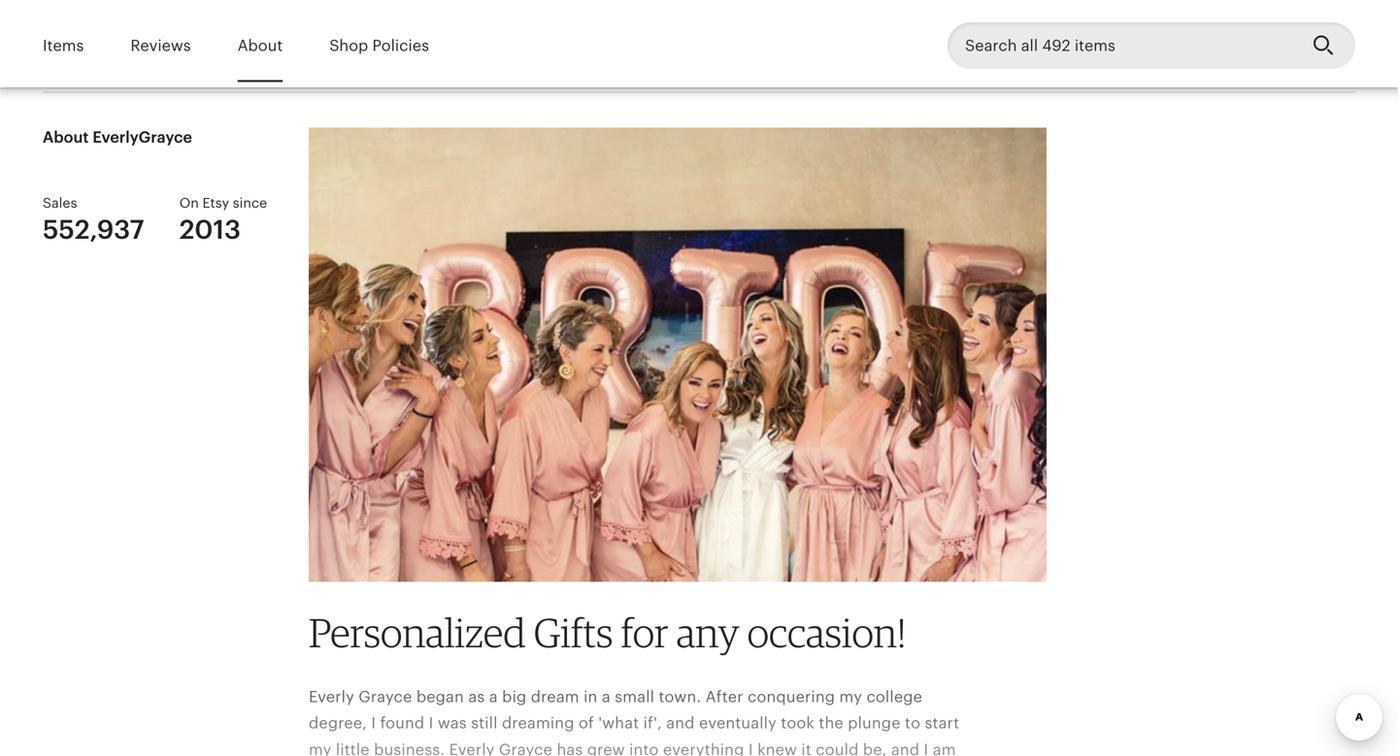 Task type: vqa. For each thing, say whether or not it's contained in the screenshot.
Grayce
yes



Task type: describe. For each thing, give the bounding box(es) containing it.
big
[[502, 689, 527, 706]]

town.
[[659, 689, 702, 706]]

0 horizontal spatial and
[[667, 715, 695, 733]]

little
[[336, 741, 370, 757]]

1 vertical spatial and
[[892, 741, 920, 757]]

2 a from the left
[[602, 689, 611, 706]]

about everlygrayce
[[43, 129, 192, 146]]

be,
[[863, 741, 887, 757]]

business.
[[374, 741, 445, 757]]

college
[[867, 689, 923, 706]]

took
[[781, 715, 815, 733]]

2013
[[179, 215, 241, 245]]

everything
[[663, 741, 745, 757]]

eventually
[[699, 715, 777, 733]]

was
[[438, 715, 467, 733]]

dream
[[531, 689, 580, 706]]

shop
[[329, 37, 368, 54]]

0 vertical spatial everly
[[309, 689, 354, 706]]

conquering
[[748, 689, 836, 706]]

0 horizontal spatial my
[[309, 741, 332, 757]]

about link
[[238, 23, 283, 68]]

plunge
[[848, 715, 901, 733]]

degree,
[[309, 715, 367, 733]]

in
[[584, 689, 598, 706]]

etsy
[[202, 195, 229, 211]]

gifts
[[534, 608, 613, 657]]

reviews
[[131, 37, 191, 54]]

about for about everlygrayce
[[43, 129, 89, 146]]

start
[[925, 715, 960, 733]]



Task type: locate. For each thing, give the bounding box(es) containing it.
shop policies link
[[329, 23, 429, 68]]

still
[[471, 715, 498, 733]]

any
[[677, 608, 740, 657]]

shop policies
[[329, 37, 429, 54]]

small
[[615, 689, 655, 706]]

i left was
[[429, 715, 434, 733]]

everly
[[309, 689, 354, 706], [449, 741, 495, 757]]

1 vertical spatial my
[[309, 741, 332, 757]]

'what
[[599, 715, 639, 733]]

about for about
[[238, 37, 283, 54]]

for
[[621, 608, 669, 657]]

sales 552,937
[[43, 195, 144, 245]]

found
[[380, 715, 425, 733]]

items link
[[43, 23, 84, 68]]

1 horizontal spatial a
[[602, 689, 611, 706]]

1 horizontal spatial grayce
[[499, 741, 553, 757]]

0 vertical spatial grayce
[[359, 689, 412, 706]]

everly down still
[[449, 741, 495, 757]]

about up sales
[[43, 129, 89, 146]]

0 vertical spatial my
[[840, 689, 863, 706]]

1 horizontal spatial and
[[892, 741, 920, 757]]

about left shop
[[238, 37, 283, 54]]

0 horizontal spatial grayce
[[359, 689, 412, 706]]

on etsy since 2013
[[179, 195, 267, 245]]

and down town.
[[667, 715, 695, 733]]

it
[[802, 741, 812, 757]]

i
[[371, 715, 376, 733], [429, 715, 434, 733], [749, 741, 753, 757], [924, 741, 929, 757]]

has
[[557, 741, 583, 757]]

into
[[630, 741, 659, 757]]

i left knew
[[749, 741, 753, 757]]

1 vertical spatial everly
[[449, 741, 495, 757]]

knew
[[758, 741, 797, 757]]

552,937
[[43, 215, 144, 245]]

1 horizontal spatial about
[[238, 37, 283, 54]]

a
[[489, 689, 498, 706], [602, 689, 611, 706]]

0 horizontal spatial a
[[489, 689, 498, 706]]

on
[[179, 195, 199, 211]]

personalized
[[309, 608, 526, 657]]

to
[[905, 715, 921, 733]]

a right the as
[[489, 689, 498, 706]]

personalized gifts for any occasion!
[[309, 608, 906, 657]]

occasion!
[[748, 608, 906, 657]]

1 horizontal spatial my
[[840, 689, 863, 706]]

about
[[238, 37, 283, 54], [43, 129, 89, 146]]

0 vertical spatial about
[[238, 37, 283, 54]]

1 vertical spatial about
[[43, 129, 89, 146]]

grayce down dreaming
[[499, 741, 553, 757]]

as
[[469, 689, 485, 706]]

dreaming
[[502, 715, 575, 733]]

a right in
[[602, 689, 611, 706]]

my
[[840, 689, 863, 706], [309, 741, 332, 757]]

items
[[43, 37, 84, 54]]

Search all 492 items text field
[[948, 23, 1298, 69]]

my up the
[[840, 689, 863, 706]]

grayce
[[359, 689, 412, 706], [499, 741, 553, 757]]

and down the to
[[892, 741, 920, 757]]

policies
[[373, 37, 429, 54]]

grew
[[587, 741, 625, 757]]

grayce up found
[[359, 689, 412, 706]]

began
[[417, 689, 464, 706]]

if',
[[644, 715, 662, 733]]

since
[[233, 195, 267, 211]]

1 a from the left
[[489, 689, 498, 706]]

reviews link
[[131, 23, 191, 68]]

after
[[706, 689, 744, 706]]

of
[[579, 715, 594, 733]]

could
[[816, 741, 859, 757]]

sales
[[43, 195, 77, 211]]

everlygrayce
[[93, 129, 192, 146]]

i down start at right bottom
[[924, 741, 929, 757]]

the
[[819, 715, 844, 733]]

everly up degree,
[[309, 689, 354, 706]]

1 vertical spatial grayce
[[499, 741, 553, 757]]

0 horizontal spatial everly
[[309, 689, 354, 706]]

everly grayce began as a big dream in a small town. after conquering my college degree, i found i was still dreaming of 'what if', and eventually took the plunge to start my little business. everly grayce has grew into everything i knew it could be, and i 
[[309, 689, 960, 757]]

0 vertical spatial and
[[667, 715, 695, 733]]

1 horizontal spatial everly
[[449, 741, 495, 757]]

i left found
[[371, 715, 376, 733]]

0 horizontal spatial about
[[43, 129, 89, 146]]

my down degree,
[[309, 741, 332, 757]]

and
[[667, 715, 695, 733], [892, 741, 920, 757]]



